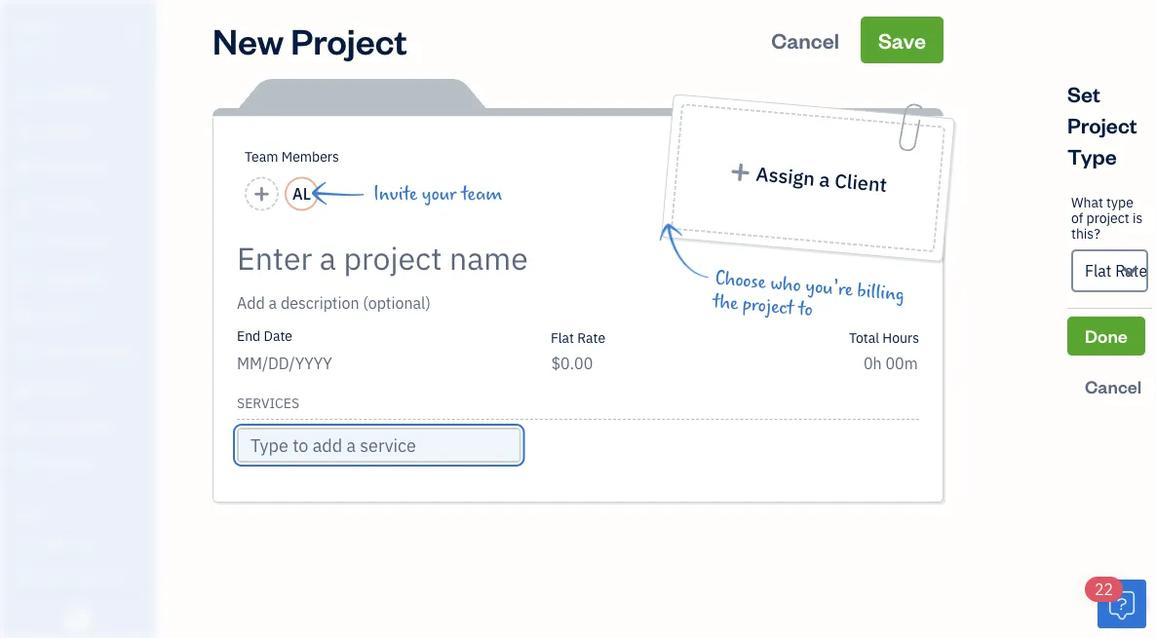Task type: vqa. For each thing, say whether or not it's contained in the screenshot.
83.19 0.00
no



Task type: locate. For each thing, give the bounding box(es) containing it.
0 vertical spatial project
[[1087, 209, 1130, 227]]

project image
[[13, 307, 36, 327]]

project
[[1087, 209, 1130, 227], [742, 294, 795, 320]]

0 vertical spatial project
[[291, 17, 407, 63]]

assign a client button
[[671, 103, 946, 253]]

set
[[1068, 79, 1101, 107]]

0 horizontal spatial project
[[291, 17, 407, 63]]

expense image
[[13, 270, 36, 290]]

new
[[213, 17, 284, 63]]

client
[[834, 168, 888, 198]]

22 button
[[1085, 577, 1147, 629]]

1 horizontal spatial project
[[1087, 209, 1130, 227]]

to
[[798, 299, 814, 321]]

1 vertical spatial cancel button
[[1068, 368, 1156, 407]]

cancel button
[[754, 17, 857, 63], [1068, 368, 1156, 407]]

client image
[[13, 122, 36, 141]]

0 horizontal spatial cancel
[[771, 26, 840, 54]]

Type to add a service text field
[[239, 430, 519, 461]]

this?
[[1071, 225, 1101, 243]]

hours
[[883, 329, 919, 347]]

save
[[878, 26, 926, 54]]

cancel down done button
[[1085, 375, 1142, 398]]

estimate image
[[13, 159, 36, 178]]

project
[[291, 17, 407, 63], [1068, 111, 1137, 138]]

end
[[237, 327, 261, 345]]

1 horizontal spatial project
[[1068, 111, 1137, 138]]

services
[[237, 394, 299, 412]]

cancel
[[771, 26, 840, 54], [1085, 375, 1142, 398]]

1 vertical spatial project
[[1068, 111, 1137, 138]]

assign
[[755, 161, 816, 191]]

members
[[282, 148, 339, 166]]

flat rate
[[551, 329, 606, 347]]

cancel button down done button
[[1068, 368, 1156, 407]]

set project type
[[1068, 79, 1137, 170]]

team members image
[[15, 536, 150, 552]]

1 horizontal spatial cancel button
[[1068, 368, 1156, 407]]

Amount (USD) text field
[[551, 353, 594, 374]]

team
[[461, 183, 502, 205]]

project for set
[[1068, 111, 1137, 138]]

apple owner
[[16, 17, 58, 55]]

save button
[[861, 17, 944, 63]]

project inside "choose who you're billing the project to"
[[742, 294, 795, 320]]

choose
[[714, 268, 767, 294]]

0 vertical spatial cancel button
[[754, 17, 857, 63]]

cancel for the topmost cancel button
[[771, 26, 840, 54]]

0 vertical spatial cancel
[[771, 26, 840, 54]]

0 horizontal spatial cancel button
[[754, 17, 857, 63]]

billing
[[857, 280, 906, 306]]

total hours
[[849, 329, 919, 347]]

what type of project is this?
[[1071, 194, 1143, 243]]

cancel button left save button
[[754, 17, 857, 63]]

22
[[1095, 580, 1114, 600]]

0 horizontal spatial project
[[742, 294, 795, 320]]

al
[[293, 184, 311, 204]]

cancel left save
[[771, 26, 840, 54]]

1 horizontal spatial cancel
[[1085, 375, 1142, 398]]

freshbooks image
[[62, 607, 94, 631]]

payment image
[[13, 233, 36, 253]]

1 vertical spatial cancel
[[1085, 375, 1142, 398]]

1 vertical spatial project
[[742, 294, 795, 320]]



Task type: describe. For each thing, give the bounding box(es) containing it.
a
[[819, 166, 831, 193]]

dashboard image
[[13, 85, 36, 104]]

items and services image
[[15, 567, 150, 583]]

Project Name text field
[[237, 239, 773, 278]]

done
[[1085, 325, 1128, 348]]

Project Description text field
[[237, 292, 773, 315]]

total
[[849, 329, 879, 347]]

project for new
[[291, 17, 407, 63]]

Project Type field
[[1071, 250, 1149, 292]]

End date in  format text field
[[237, 353, 464, 374]]

end date
[[237, 327, 292, 345]]

timer image
[[13, 344, 36, 364]]

project inside what type of project is this?
[[1087, 209, 1130, 227]]

the
[[712, 291, 739, 315]]

what type of project is this? element
[[1068, 179, 1152, 309]]

flat
[[551, 329, 574, 347]]

resource center badge image
[[1098, 580, 1147, 629]]

chart image
[[13, 418, 36, 438]]

type
[[1068, 142, 1117, 170]]

new project
[[213, 17, 407, 63]]

main element
[[0, 0, 205, 639]]

apple
[[16, 17, 58, 38]]

of
[[1071, 209, 1083, 227]]

type
[[1107, 194, 1134, 212]]

team members
[[245, 148, 339, 166]]

money image
[[13, 381, 36, 401]]

bank connections image
[[15, 599, 150, 614]]

apps image
[[15, 505, 150, 521]]

choose who you're billing the project to
[[712, 268, 906, 321]]

team
[[245, 148, 278, 166]]

you're
[[805, 276, 854, 301]]

assign a client
[[755, 161, 888, 198]]

date
[[264, 327, 292, 345]]

who
[[770, 273, 802, 297]]

plus image
[[729, 161, 753, 183]]

done button
[[1068, 317, 1145, 356]]

cancel for the right cancel button
[[1085, 375, 1142, 398]]

invite your team
[[373, 183, 502, 205]]

invoice image
[[13, 196, 36, 215]]

rate
[[577, 329, 606, 347]]

add team member image
[[253, 182, 271, 206]]

invite
[[373, 183, 417, 205]]

owner
[[16, 39, 52, 55]]

your
[[422, 183, 457, 205]]

what
[[1071, 194, 1103, 212]]

report image
[[13, 455, 36, 475]]

is
[[1133, 209, 1143, 227]]

Hourly Budget text field
[[864, 353, 919, 374]]



